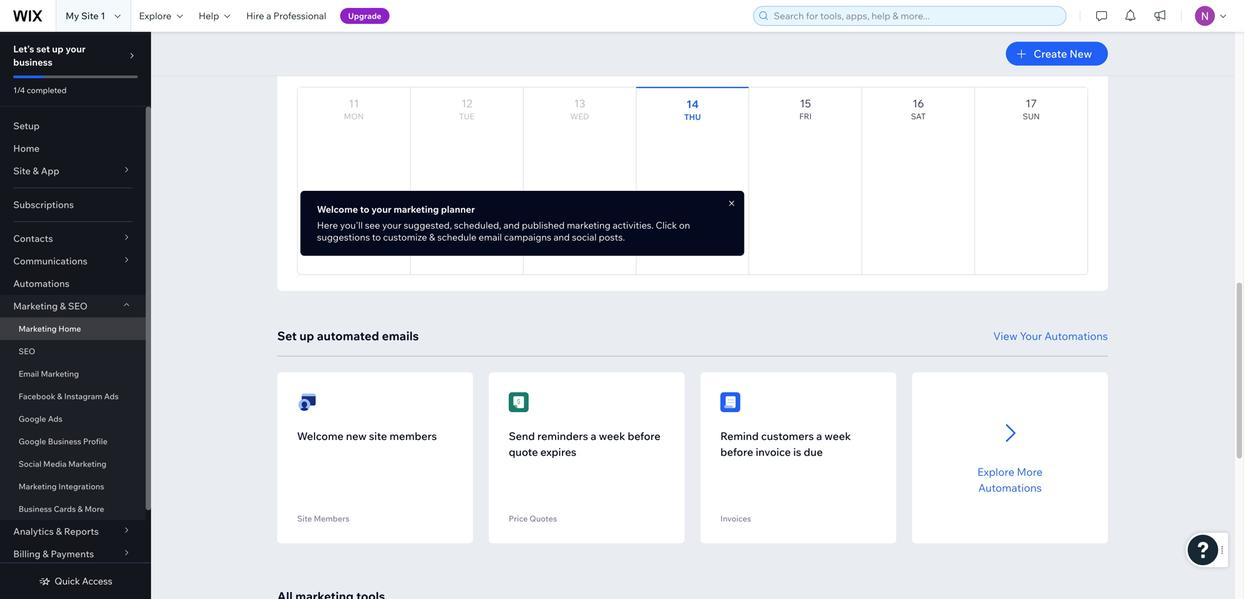 Task type: locate. For each thing, give the bounding box(es) containing it.
automations for view your automations
[[1045, 329, 1108, 343]]

seo down automations link
[[68, 300, 88, 312]]

1 set up automation from the left
[[328, 505, 423, 518]]

activities.
[[613, 219, 654, 231]]

ads up google business profile
[[48, 414, 62, 424]]

posts.
[[599, 231, 625, 243]]

a right the hire
[[266, 10, 271, 22]]

1 horizontal spatial more
[[1017, 465, 1043, 478]]

ads inside "link"
[[104, 391, 119, 401]]

2 horizontal spatial automations
[[1045, 329, 1108, 343]]

0 vertical spatial site
[[81, 10, 99, 22]]

business cards & more
[[19, 504, 104, 514]]

0 vertical spatial your
[[66, 43, 86, 55]]

to down see
[[372, 231, 381, 243]]

2 horizontal spatial automation
[[787, 505, 846, 518]]

facebook & instagram ads link
[[0, 385, 146, 408]]

& left app
[[33, 165, 39, 177]]

marketing for integrations
[[19, 481, 57, 491]]

google
[[19, 414, 46, 424], [19, 436, 46, 446]]

1 horizontal spatial set up automation
[[539, 505, 635, 518]]

1 vertical spatial ads
[[48, 414, 62, 424]]

1 horizontal spatial home
[[58, 324, 81, 334]]

0 vertical spatial marketing
[[394, 203, 439, 215]]

1 horizontal spatial automations
[[979, 481, 1042, 494]]

invoice
[[756, 445, 791, 459]]

help
[[199, 10, 219, 22]]

a inside remind customers a week before invoice is due
[[817, 429, 822, 443]]

1 vertical spatial welcome
[[297, 429, 344, 443]]

completed
[[27, 85, 67, 95]]

welcome
[[317, 203, 358, 215], [297, 429, 344, 443]]

0 vertical spatial seo
[[68, 300, 88, 312]]

1 horizontal spatial set up automation button
[[509, 500, 665, 524]]

add activity
[[1046, 62, 1092, 72]]

view
[[994, 329, 1018, 343]]

3 set up automation button from the left
[[721, 500, 877, 524]]

marketing up integrations at the left bottom of page
[[68, 459, 107, 469]]

ads
[[104, 391, 119, 401], [48, 414, 62, 424]]

published
[[522, 219, 565, 231]]

automation right members
[[364, 505, 423, 518]]

& inside dropdown button
[[33, 165, 39, 177]]

1 vertical spatial home
[[58, 324, 81, 334]]

more
[[1017, 465, 1043, 478], [85, 504, 104, 514]]

up inside invoices set up automation
[[771, 505, 785, 518]]

1 horizontal spatial a
[[591, 429, 597, 443]]

marketing up the facebook & instagram ads
[[41, 369, 79, 379]]

contacts
[[13, 233, 53, 244]]

marketing integrations link
[[0, 475, 146, 498]]

planner
[[441, 203, 475, 215]]

week right customers
[[825, 429, 851, 443]]

google for google business profile
[[19, 436, 46, 446]]

marketing inside marketing integrations "link"
[[19, 481, 57, 491]]

instagram
[[64, 391, 102, 401]]

0 horizontal spatial ads
[[48, 414, 62, 424]]

explore for explore more automations
[[978, 465, 1015, 478]]

0 vertical spatial and
[[504, 219, 520, 231]]

and
[[504, 219, 520, 231], [554, 231, 570, 243]]

3 up from the left
[[771, 505, 785, 518]]

quotes
[[530, 514, 557, 524]]

16
[[913, 97, 924, 110]]

0 vertical spatial google
[[19, 414, 46, 424]]

1 vertical spatial automations
[[1045, 329, 1108, 343]]

set up automation for a
[[539, 505, 635, 518]]

3 automation from the left
[[787, 505, 846, 518]]

your up customize
[[382, 219, 402, 231]]

a for remind customers a week before invoice is due
[[817, 429, 822, 443]]

set inside invoices set up automation
[[751, 505, 768, 518]]

0 vertical spatial up
[[52, 43, 64, 55]]

site inside site & app dropdown button
[[13, 165, 31, 177]]

up left automated
[[300, 328, 314, 343]]

0 vertical spatial automations
[[13, 278, 70, 289]]

billing & payments button
[[0, 543, 146, 565]]

and down "published"
[[554, 231, 570, 243]]

reports
[[64, 525, 99, 537]]

your up see
[[372, 203, 392, 215]]

google up social
[[19, 436, 46, 446]]

marketing home link
[[0, 317, 146, 340]]

1 automation from the left
[[364, 505, 423, 518]]

0 horizontal spatial set up automation
[[328, 505, 423, 518]]

remind customers a week before invoice is due
[[721, 429, 851, 459]]

1 horizontal spatial before
[[721, 445, 754, 459]]

& inside welcome to your marketing planner here you'll see your suggested, scheduled, and published marketing activities. click on suggestions to customize & schedule email campaigns and social posts.
[[429, 231, 435, 243]]

google for google ads
[[19, 414, 46, 424]]

week for reminders
[[599, 429, 625, 443]]

before for send reminders a week before quote expires
[[628, 429, 661, 443]]

upgrade
[[348, 11, 382, 21]]

site for site members
[[297, 514, 312, 524]]

1/4
[[13, 85, 25, 95]]

a up the due
[[817, 429, 822, 443]]

0 vertical spatial before
[[628, 429, 661, 443]]

explore inside the explore more automations
[[978, 465, 1015, 478]]

sidebar element
[[0, 32, 151, 599]]

before inside send reminders a week before quote expires
[[628, 429, 661, 443]]

email
[[479, 231, 502, 243]]

create new button
[[1006, 42, 1108, 66]]

1/4 completed
[[13, 85, 67, 95]]

2 google from the top
[[19, 436, 46, 446]]

marketing up "marketing home"
[[13, 300, 58, 312]]

activity
[[1063, 62, 1092, 72]]

google ads
[[19, 414, 62, 424]]

0 horizontal spatial up
[[52, 43, 64, 55]]

to up see
[[360, 203, 370, 215]]

suggested,
[[404, 219, 452, 231]]

0 horizontal spatial more
[[85, 504, 104, 514]]

professional
[[273, 10, 326, 22]]

your right set
[[66, 43, 86, 55]]

welcome to your marketing planner here you'll see your suggested, scheduled, and published marketing activities. click on suggestions to customize & schedule email campaigns and social posts.
[[317, 203, 690, 243]]

week right reminders
[[599, 429, 625, 443]]

1 vertical spatial explore
[[978, 465, 1015, 478]]

1 vertical spatial site
[[13, 165, 31, 177]]

thu
[[684, 112, 701, 122]]

Search for tools, apps, help & more... field
[[770, 7, 1062, 25]]

1 up from the left
[[347, 505, 362, 518]]

home down 'setup'
[[13, 142, 40, 154]]

business up social media marketing
[[48, 436, 81, 446]]

0 horizontal spatial set up automation button
[[297, 500, 453, 524]]

& down automations link
[[60, 300, 66, 312]]

1 horizontal spatial up
[[300, 328, 314, 343]]

my
[[66, 10, 79, 22]]

12 tue
[[459, 97, 475, 121]]

& right facebook
[[57, 391, 62, 401]]

1 vertical spatial more
[[85, 504, 104, 514]]

& inside "link"
[[57, 391, 62, 401]]

set
[[277, 328, 297, 343], [328, 505, 345, 518], [539, 505, 556, 518], [751, 505, 768, 518]]

week inside send reminders a week before quote expires
[[599, 429, 625, 443]]

1 horizontal spatial up
[[559, 505, 573, 518]]

up
[[52, 43, 64, 55], [300, 328, 314, 343]]

marketing up suggested, at the top of the page
[[394, 203, 439, 215]]

a for send reminders a week before quote expires
[[591, 429, 597, 443]]

1 horizontal spatial week
[[825, 429, 851, 443]]

marketing inside email marketing link
[[41, 369, 79, 379]]

15
[[800, 97, 811, 110]]

0 horizontal spatial explore
[[139, 10, 172, 22]]

0 horizontal spatial up
[[347, 505, 362, 518]]

marketing inside marketing home link
[[19, 324, 57, 334]]

welcome up here
[[317, 203, 358, 215]]

1 horizontal spatial explore
[[978, 465, 1015, 478]]

0 horizontal spatial automation
[[364, 505, 423, 518]]

site & app button
[[0, 160, 146, 182]]

quote
[[509, 445, 538, 459]]

a
[[266, 10, 271, 22], [591, 429, 597, 443], [817, 429, 822, 443]]

1 horizontal spatial and
[[554, 231, 570, 243]]

1 vertical spatial up
[[300, 328, 314, 343]]

& down business cards & more
[[56, 525, 62, 537]]

automations inside the explore more automations
[[979, 481, 1042, 494]]

create
[[1034, 47, 1068, 60]]

0 vertical spatial home
[[13, 142, 40, 154]]

home up seo link
[[58, 324, 81, 334]]

0 horizontal spatial to
[[360, 203, 370, 215]]

1 horizontal spatial automation
[[576, 505, 635, 518]]

0 vertical spatial explore
[[139, 10, 172, 22]]

emails
[[382, 328, 419, 343]]

& for reports
[[56, 525, 62, 537]]

0 vertical spatial welcome
[[317, 203, 358, 215]]

1 vertical spatial business
[[19, 504, 52, 514]]

16 sat
[[911, 97, 926, 121]]

1 google from the top
[[19, 414, 46, 424]]

more inside the sidebar element
[[85, 504, 104, 514]]

automation right quotes at the bottom of the page
[[576, 505, 635, 518]]

1 horizontal spatial seo
[[68, 300, 88, 312]]

automation down the due
[[787, 505, 846, 518]]

explore
[[139, 10, 172, 22], [978, 465, 1015, 478]]

site left app
[[13, 165, 31, 177]]

set up automation button
[[297, 500, 453, 524], [509, 500, 665, 524], [721, 500, 877, 524]]

business up analytics on the left of page
[[19, 504, 52, 514]]

business
[[48, 436, 81, 446], [19, 504, 52, 514]]

2 set up automation from the left
[[539, 505, 635, 518]]

0 horizontal spatial seo
[[19, 346, 35, 356]]

& for seo
[[60, 300, 66, 312]]

1 week from the left
[[599, 429, 625, 443]]

marketing inside marketing & seo dropdown button
[[13, 300, 58, 312]]

0 horizontal spatial a
[[266, 10, 271, 22]]

0 horizontal spatial week
[[599, 429, 625, 443]]

2 set up automation button from the left
[[509, 500, 665, 524]]

before
[[628, 429, 661, 443], [721, 445, 754, 459]]

marketing
[[394, 203, 439, 215], [567, 219, 611, 231]]

ads right instagram
[[104, 391, 119, 401]]

& right billing
[[43, 548, 49, 560]]

before inside remind customers a week before invoice is due
[[721, 445, 754, 459]]

a right reminders
[[591, 429, 597, 443]]

1 vertical spatial before
[[721, 445, 754, 459]]

week inside remind customers a week before invoice is due
[[825, 429, 851, 443]]

week for customers
[[825, 429, 851, 443]]

2 horizontal spatial a
[[817, 429, 822, 443]]

2 vertical spatial site
[[297, 514, 312, 524]]

up right set
[[52, 43, 64, 55]]

hire a professional
[[246, 10, 326, 22]]

0 horizontal spatial marketing
[[394, 203, 439, 215]]

0 horizontal spatial site
[[13, 165, 31, 177]]

marketing down social
[[19, 481, 57, 491]]

1 vertical spatial google
[[19, 436, 46, 446]]

0 horizontal spatial home
[[13, 142, 40, 154]]

0 horizontal spatial before
[[628, 429, 661, 443]]

set
[[36, 43, 50, 55]]

automations link
[[0, 272, 146, 295]]

click
[[656, 219, 677, 231]]

before for remind customers a week before invoice is due
[[721, 445, 754, 459]]

set up automation button for reminders
[[509, 500, 665, 524]]

marketing up 'social'
[[567, 219, 611, 231]]

quick access button
[[39, 575, 112, 587]]

category image
[[721, 392, 741, 412]]

facebook
[[19, 391, 55, 401]]

welcome left new
[[297, 429, 344, 443]]

2 horizontal spatial set up automation button
[[721, 500, 877, 524]]

marketing down marketing & seo
[[19, 324, 57, 334]]

welcome for welcome new site members
[[297, 429, 344, 443]]

view your automations
[[994, 329, 1108, 343]]

and up campaigns
[[504, 219, 520, 231]]

analytics & reports
[[13, 525, 99, 537]]

automation for members
[[364, 505, 423, 518]]

wed
[[570, 111, 589, 121]]

scheduled,
[[454, 219, 501, 231]]

2 vertical spatial automations
[[979, 481, 1042, 494]]

& for app
[[33, 165, 39, 177]]

mon
[[344, 111, 364, 121]]

google down facebook
[[19, 414, 46, 424]]

2 week from the left
[[825, 429, 851, 443]]

& down suggested, at the top of the page
[[429, 231, 435, 243]]

2 horizontal spatial site
[[297, 514, 312, 524]]

1 horizontal spatial ads
[[104, 391, 119, 401]]

0 horizontal spatial automations
[[13, 278, 70, 289]]

& inside popup button
[[56, 525, 62, 537]]

2 horizontal spatial up
[[771, 505, 785, 518]]

invoices
[[721, 514, 751, 524]]

welcome inside welcome to your marketing planner here you'll see your suggested, scheduled, and published marketing activities. click on suggestions to customize & schedule email campaigns and social posts.
[[317, 203, 358, 215]]

help button
[[191, 0, 238, 32]]

seo up email at the bottom of the page
[[19, 346, 35, 356]]

schedule
[[437, 231, 477, 243]]

your inside let's set up your business
[[66, 43, 86, 55]]

analytics
[[13, 525, 54, 537]]

0 vertical spatial ads
[[104, 391, 119, 401]]

2 up from the left
[[559, 505, 573, 518]]

sun
[[1023, 111, 1040, 121]]

1 set up automation button from the left
[[297, 500, 453, 524]]

site left '1'
[[81, 10, 99, 22]]

0 vertical spatial business
[[48, 436, 81, 446]]

2 automation from the left
[[576, 505, 635, 518]]

site left members
[[297, 514, 312, 524]]

0 vertical spatial more
[[1017, 465, 1043, 478]]

1 vertical spatial marketing
[[567, 219, 611, 231]]

1 vertical spatial seo
[[19, 346, 35, 356]]

a inside send reminders a week before quote expires
[[591, 429, 597, 443]]

quick
[[55, 575, 80, 587]]

1 horizontal spatial to
[[372, 231, 381, 243]]



Task type: describe. For each thing, give the bounding box(es) containing it.
seo inside dropdown button
[[68, 300, 88, 312]]

automations for explore more automations
[[979, 481, 1042, 494]]

here
[[317, 219, 338, 231]]

13 wed
[[570, 97, 589, 121]]

cards
[[54, 504, 76, 514]]

a inside hire a professional 'link'
[[266, 10, 271, 22]]

marketing inside social media marketing "link"
[[68, 459, 107, 469]]

my site 1
[[66, 10, 105, 22]]

send reminders a week before quote expires
[[509, 429, 661, 459]]

automation inside invoices set up automation
[[787, 505, 846, 518]]

1 vertical spatial and
[[554, 231, 570, 243]]

up for reminders
[[559, 505, 573, 518]]

sat
[[911, 111, 926, 121]]

billing & payments
[[13, 548, 94, 560]]

welcome for welcome to your marketing planner here you'll see your suggested, scheduled, and published marketing activities. click on suggestions to customize & schedule email campaigns and social posts.
[[317, 203, 358, 215]]

hire a professional link
[[238, 0, 334, 32]]

marketing integrations
[[19, 481, 104, 491]]

social media marketing
[[19, 459, 107, 469]]

expires
[[541, 445, 577, 459]]

billing
[[13, 548, 41, 560]]

remind
[[721, 429, 759, 443]]

profile
[[83, 436, 108, 446]]

app
[[41, 165, 59, 177]]

communications button
[[0, 250, 146, 272]]

let's
[[13, 43, 34, 55]]

site
[[369, 429, 387, 443]]

members
[[314, 514, 350, 524]]

1 vertical spatial to
[[372, 231, 381, 243]]

members
[[390, 429, 437, 443]]

0 horizontal spatial and
[[504, 219, 520, 231]]

suggestions
[[317, 231, 370, 243]]

email marketing link
[[0, 362, 146, 385]]

more inside the explore more automations
[[1017, 465, 1043, 478]]

reminders
[[538, 429, 588, 443]]

access
[[82, 575, 112, 587]]

send
[[509, 429, 535, 443]]

1 horizontal spatial marketing
[[567, 219, 611, 231]]

0 vertical spatial to
[[360, 203, 370, 215]]

17 sun
[[1023, 97, 1040, 121]]

11
[[349, 97, 359, 110]]

14
[[687, 97, 699, 111]]

email marketing
[[19, 369, 79, 379]]

13
[[574, 97, 585, 110]]

see
[[365, 219, 380, 231]]

marketing for &
[[13, 300, 58, 312]]

17
[[1026, 97, 1037, 110]]

quick access
[[55, 575, 112, 587]]

payments
[[51, 548, 94, 560]]

marketing & seo
[[13, 300, 88, 312]]

2 vertical spatial your
[[382, 219, 402, 231]]

contacts button
[[0, 227, 146, 250]]

you'll
[[340, 219, 363, 231]]

view your automations link
[[994, 328, 1108, 344]]

automation for week
[[576, 505, 635, 518]]

automations inside the sidebar element
[[13, 278, 70, 289]]

customers
[[761, 429, 814, 443]]

explore for explore
[[139, 10, 172, 22]]

1 vertical spatial your
[[372, 203, 392, 215]]

google business profile link
[[0, 430, 146, 453]]

hire
[[246, 10, 264, 22]]

price quotes
[[509, 514, 557, 524]]

14 thu
[[684, 97, 701, 122]]

up inside let's set up your business
[[52, 43, 64, 55]]

11 mon
[[344, 97, 364, 121]]

welcome new site members
[[297, 429, 437, 443]]

site for site & app
[[13, 165, 31, 177]]

home link
[[0, 137, 146, 160]]

home inside 'link'
[[13, 142, 40, 154]]

communications
[[13, 255, 88, 267]]

google business profile
[[19, 436, 108, 446]]

let's set up your business
[[13, 43, 86, 68]]

& for instagram
[[57, 391, 62, 401]]

set up automated emails
[[277, 328, 419, 343]]

campaigns
[[504, 231, 552, 243]]

subscriptions
[[13, 199, 74, 210]]

marketing & seo button
[[0, 295, 146, 317]]

google ads link
[[0, 408, 146, 430]]

set up automation button for new
[[297, 500, 453, 524]]

business
[[13, 56, 52, 68]]

category image
[[509, 392, 529, 412]]

facebook & instagram ads
[[19, 391, 119, 401]]

customize
[[383, 231, 427, 243]]

& right "cards"
[[78, 504, 83, 514]]

add
[[1046, 62, 1062, 72]]

on
[[679, 219, 690, 231]]

site members
[[297, 514, 350, 524]]

upgrade button
[[340, 8, 389, 24]]

your
[[1020, 329, 1042, 343]]

setup
[[13, 120, 40, 132]]

invoices set up automation
[[721, 505, 846, 524]]

media
[[43, 459, 67, 469]]

set up automation for site
[[328, 505, 423, 518]]

15 fri
[[800, 97, 812, 121]]

marketing for home
[[19, 324, 57, 334]]

is
[[794, 445, 802, 459]]

email
[[19, 369, 39, 379]]

& for payments
[[43, 548, 49, 560]]

up for new
[[347, 505, 362, 518]]

subscriptions link
[[0, 193, 146, 216]]

analytics & reports button
[[0, 520, 146, 543]]

set up automation button for customers
[[721, 500, 877, 524]]

social media marketing link
[[0, 453, 146, 475]]

create new
[[1034, 47, 1092, 60]]

1 horizontal spatial site
[[81, 10, 99, 22]]

1
[[101, 10, 105, 22]]

social
[[572, 231, 597, 243]]

add activity button
[[1046, 61, 1092, 73]]

automated
[[317, 328, 379, 343]]

fri
[[800, 111, 812, 121]]



Task type: vqa. For each thing, say whether or not it's contained in the screenshot.
blog overview.dealer.get subscribers.title image at the right top of page
no



